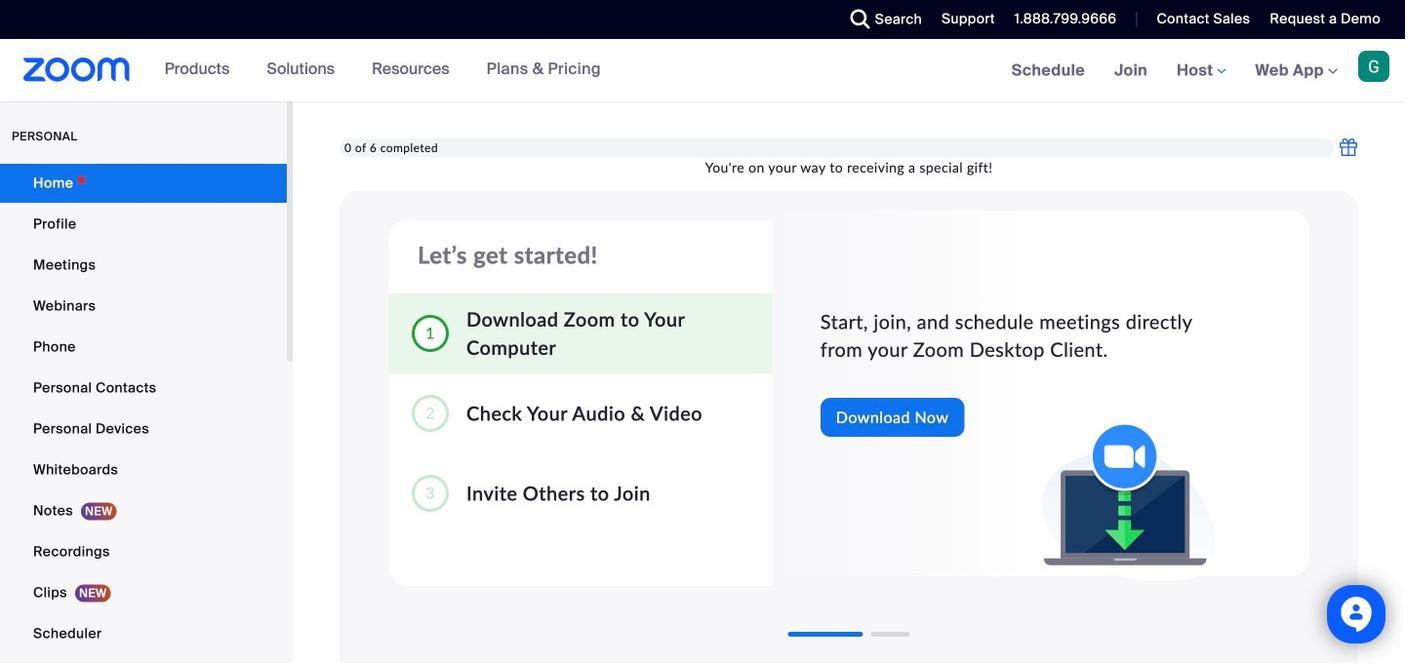 Task type: describe. For each thing, give the bounding box(es) containing it.
profile picture image
[[1359, 51, 1390, 82]]

product information navigation
[[150, 39, 616, 102]]



Task type: vqa. For each thing, say whether or not it's contained in the screenshot.
Product Information navigation
yes



Task type: locate. For each thing, give the bounding box(es) containing it.
personal menu menu
[[0, 164, 287, 664]]

meetings navigation
[[997, 39, 1406, 103]]

banner
[[0, 39, 1406, 103]]

zoom logo image
[[23, 58, 130, 82]]



